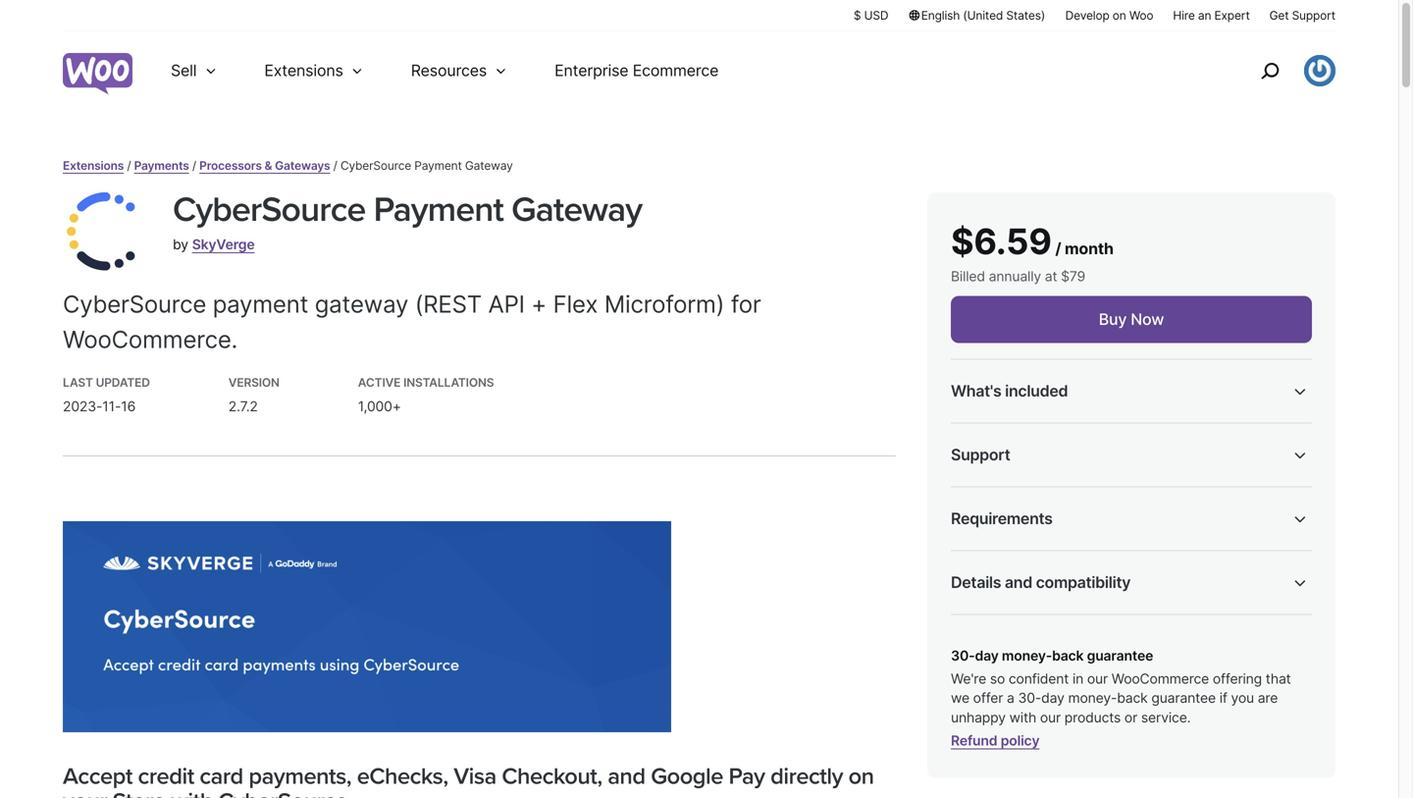 Task type: locate. For each thing, give the bounding box(es) containing it.
1 horizontal spatial with
[[1010, 709, 1037, 726]]

1 horizontal spatial card
[[1008, 565, 1037, 582]]

1 horizontal spatial last
[[951, 771, 979, 788]]

1 vertical spatial last
[[951, 771, 979, 788]]

our down confident
[[1040, 709, 1061, 726]]

version right 'a'
[[1025, 678, 1073, 695]]

0 vertical spatial with
[[1010, 709, 1037, 726]]

1 vertical spatial back
[[1052, 647, 1084, 664]]

extensions inside button
[[264, 61, 343, 80]]

0 vertical spatial your
[[1219, 544, 1247, 561]]

back up in
[[1052, 647, 1084, 664]]

with right store
[[171, 788, 213, 798]]

version inside woocommerce version required
[[951, 642, 999, 659]]

credit right the accept
[[138, 763, 194, 790]]

skyverge up "payment"
[[192, 236, 255, 253]]

1 horizontal spatial woocommerce
[[1112, 671, 1210, 687]]

/ left payments
[[127, 159, 131, 173]]

service navigation menu element
[[1219, 39, 1336, 103]]

0 vertical spatial woocommerce
[[951, 623, 1052, 640]]

0 horizontal spatial last
[[63, 376, 93, 390]]

credit inside an ssl certificate is required to ensure your customer credit card details are safe.
[[968, 565, 1005, 582]]

0 horizontal spatial your
[[63, 788, 107, 798]]

1 vertical spatial with
[[171, 788, 213, 798]]

english
[[922, 8, 960, 23]]

1 1- from the top
[[968, 417, 981, 433]]

gateway inside breadcrumb element
[[465, 159, 513, 173]]

1 vertical spatial year
[[981, 447, 1008, 463]]

sell
[[171, 61, 197, 80]]

accept credit card payments, echecks, visa checkout, and google pay directly on your store with cybersource
[[63, 763, 874, 798]]

enterprise ecommerce
[[555, 61, 719, 80]]

1 vertical spatial 1-
[[968, 447, 981, 463]]

1- for 1-year extension updates
[[968, 417, 981, 433]]

1 horizontal spatial your
[[1219, 544, 1247, 561]]

policy down certificate
[[1030, 577, 1069, 593]]

or right 5.2
[[1128, 678, 1141, 695]]

0 vertical spatial chevron up image
[[1289, 379, 1313, 403]]

your left store
[[63, 788, 107, 798]]

extensions link
[[63, 159, 124, 173]]

1 horizontal spatial 11-
[[1144, 771, 1162, 788]]

money- down support
[[1018, 477, 1067, 493]]

cybersource inside cybersource payment gateway by skyverge
[[173, 189, 366, 231]]

ensure
[[1172, 544, 1215, 561]]

1 chevron up image from the top
[[1289, 379, 1313, 403]]

details
[[1040, 565, 1082, 582]]

0 vertical spatial last
[[63, 376, 93, 390]]

installations
[[404, 376, 494, 390]]

on right directly
[[849, 763, 874, 790]]

(rest
[[415, 290, 482, 319]]

back for 30-day money-back guarantee
[[1067, 477, 1098, 493]]

money- for 30-day money-back guarantee
[[1018, 477, 1067, 493]]

chevron up image for included
[[1289, 379, 1313, 403]]

store
[[113, 788, 165, 798]]

required up safe.
[[1099, 544, 1152, 561]]

on left woo
[[1113, 8, 1127, 23]]

last inside last updated 2023-11-16
[[63, 376, 93, 390]]

/ cybersource
[[333, 159, 411, 173]]

0 horizontal spatial on
[[849, 763, 874, 790]]

/
[[127, 159, 131, 173], [192, 159, 196, 173], [1056, 239, 1062, 258]]

11- down "service."
[[1144, 771, 1162, 788]]

get support link
[[1270, 7, 1336, 24]]

0 vertical spatial support
[[1292, 8, 1336, 23]]

2 vertical spatial cybersource
[[218, 788, 348, 798]]

last for last update
[[951, 771, 979, 788]]

0 horizontal spatial version
[[229, 376, 280, 390]]

year
[[981, 417, 1008, 433], [981, 447, 1008, 463]]

higher
[[1144, 678, 1184, 695]]

policy
[[1030, 577, 1069, 593], [1001, 732, 1040, 749]]

policy inside 30-day money-back guarantee we're so confident in our woocommerce offering that we offer a 30-day money-back guarantee if you are unhappy with our products or service. refund policy
[[1001, 732, 1040, 749]]

0 vertical spatial money-
[[1018, 477, 1067, 493]]

chevron up image up customer
[[1289, 507, 1313, 531]]

0 vertical spatial 1-
[[968, 417, 981, 433]]

version up we're
[[951, 642, 999, 659]]

0 horizontal spatial /
[[127, 159, 131, 173]]

woocommerce
[[951, 623, 1052, 640], [1112, 671, 1210, 687]]

1-
[[968, 417, 981, 433], [968, 447, 981, 463]]

english (united states)
[[922, 8, 1046, 23]]

cybersource for payment
[[173, 189, 366, 231]]

day
[[992, 477, 1015, 493], [975, 647, 999, 664], [1042, 690, 1065, 707]]

1-year support
[[968, 447, 1062, 463]]

30- up requirements
[[968, 477, 992, 493]]

chevron up image down customer
[[1289, 571, 1313, 594]]

cybersource payment gateway (rest api + flex microform) for woocommerce.
[[63, 290, 761, 354]]

5.2
[[1104, 678, 1124, 695]]

2023-11-16 version history
[[1104, 771, 1281, 788]]

2 vertical spatial chevron up image
[[1289, 571, 1313, 594]]

version up 2.7.2
[[229, 376, 280, 390]]

extensions up gateways
[[264, 61, 343, 80]]

2 horizontal spatial version
[[1181, 771, 1231, 788]]

day down 1-year support at the bottom right of the page
[[992, 477, 1015, 493]]

0 vertical spatial required
[[1099, 544, 1152, 561]]

version
[[229, 376, 280, 390], [951, 733, 1001, 749], [1181, 771, 1231, 788]]

extensions inside breadcrumb element
[[63, 159, 124, 173]]

$6.59 / month billed annually at $79
[[951, 220, 1114, 285]]

are down "that" at the right bottom of page
[[1258, 690, 1278, 707]]

woocommerce up "service."
[[1112, 671, 1210, 687]]

1 vertical spatial 30-
[[951, 647, 975, 664]]

2023-
[[63, 398, 102, 415], [1104, 771, 1144, 788]]

your inside an ssl certificate is required to ensure your customer credit card details are safe.
[[1219, 544, 1247, 561]]

0 vertical spatial day
[[992, 477, 1015, 493]]

buy now link
[[951, 296, 1313, 343]]

1 vertical spatial skyverge link
[[1038, 481, 1110, 500]]

by right product icon in the left of the page
[[173, 236, 188, 253]]

/ right payments
[[192, 159, 196, 173]]

0 vertical spatial extensions
[[264, 61, 343, 80]]

are inside an ssl certificate is required to ensure your customer credit card details are safe.
[[1086, 565, 1106, 582]]

0 vertical spatial payment
[[415, 159, 462, 173]]

updated
[[96, 376, 150, 390]]

card left payments,
[[200, 763, 243, 790]]

day up so
[[975, 647, 999, 664]]

guarantee up 5.2
[[1087, 647, 1154, 664]]

on inside the accept credit card payments, echecks, visa checkout, and google pay directly on your store with cybersource
[[849, 763, 874, 790]]

what's included
[[951, 381, 1068, 401]]

credit down an
[[968, 565, 1005, 582]]

30- right 'a'
[[1019, 690, 1042, 707]]

and
[[1005, 573, 1033, 592], [608, 763, 646, 790]]

0 vertical spatial credit
[[968, 565, 1005, 582]]

11- down updated
[[102, 398, 121, 415]]

0 horizontal spatial extensions
[[63, 159, 124, 173]]

1 vertical spatial by
[[1016, 481, 1034, 500]]

1 vertical spatial required
[[1002, 642, 1057, 659]]

0 vertical spatial are
[[1086, 565, 1106, 582]]

16 down updated
[[121, 398, 136, 415]]

guarantee for 30-day money-back guarantee we're so confident in our woocommerce offering that we offer a 30-day money-back guarantee if you are unhappy with our products or service. refund policy
[[1087, 647, 1154, 664]]

16 left version history button
[[1162, 771, 1177, 788]]

extensions button
[[241, 31, 387, 110]]

woo
[[1130, 8, 1154, 23]]

develop on woo link
[[1066, 7, 1154, 24]]

money- up "products" on the right bottom of the page
[[1069, 690, 1117, 707]]

1 vertical spatial gateway
[[512, 189, 642, 231]]

1 vertical spatial version
[[951, 733, 1001, 749]]

1 horizontal spatial on
[[1113, 8, 1127, 23]]

by down 1-year support at the bottom right of the page
[[1016, 481, 1034, 500]]

0 vertical spatial cybersource
[[173, 189, 366, 231]]

$79
[[1061, 268, 1086, 285]]

last left updated
[[63, 376, 93, 390]]

0 vertical spatial gateway
[[465, 159, 513, 173]]

year up handled
[[981, 447, 1008, 463]]

required inside wordpress version required
[[951, 697, 1006, 714]]

1 vertical spatial woocommerce
[[1112, 671, 1210, 687]]

version for woocommerce version required
[[951, 642, 999, 659]]

16 inside last updated 2023-11-16
[[121, 398, 136, 415]]

are inside 30-day money-back guarantee we're so confident in our woocommerce offering that we offer a 30-day money-back guarantee if you are unhappy with our products or service. refund policy
[[1258, 690, 1278, 707]]

0 horizontal spatial 2023-
[[63, 398, 102, 415]]

1 vertical spatial chevron up image
[[1289, 507, 1313, 531]]

day down confident
[[1042, 690, 1065, 707]]

2 vertical spatial guarantee
[[1152, 690, 1216, 707]]

skyverge link up "payment"
[[192, 236, 255, 253]]

$ usd
[[854, 8, 889, 23]]

1 vertical spatial support
[[951, 445, 1011, 464]]

chevron up image
[[1289, 379, 1313, 403], [1289, 507, 1313, 531], [1289, 571, 1313, 594]]

back down updates
[[1067, 477, 1098, 493]]

/ up at
[[1056, 239, 1062, 258]]

extensions up product icon in the left of the page
[[63, 159, 124, 173]]

0 horizontal spatial skyverge
[[192, 236, 255, 253]]

1 vertical spatial policy
[[1001, 732, 1040, 749]]

payment down the / cybersource
[[374, 189, 504, 231]]

your right 'ensure'
[[1219, 544, 1247, 561]]

2 vertical spatial back
[[1117, 690, 1148, 707]]

develop on woo
[[1066, 8, 1154, 23]]

1 vertical spatial version
[[1025, 678, 1073, 695]]

1 vertical spatial payment
[[374, 189, 504, 231]]

payment
[[213, 290, 308, 319]]

1- up handled
[[968, 447, 981, 463]]

skyverge inside cybersource payment gateway by skyverge
[[192, 236, 255, 253]]

guarantee
[[1102, 477, 1166, 493], [1087, 647, 1154, 664], [1152, 690, 1216, 707]]

cybersource for payment
[[63, 290, 206, 319]]

1 vertical spatial guarantee
[[1087, 647, 1154, 664]]

policy up update
[[1001, 732, 1040, 749]]

we're
[[951, 671, 987, 687]]

1 horizontal spatial by
[[1016, 481, 1034, 500]]

/ inside the $6.59 / month billed annually at $79
[[1056, 239, 1062, 258]]

card
[[1008, 565, 1037, 582], [200, 763, 243, 790]]

or down 5.2 or higher at right
[[1125, 709, 1138, 726]]

processors
[[199, 159, 262, 173]]

skyverge link down support
[[1038, 481, 1110, 500]]

google
[[651, 763, 723, 790]]

chevron up image up chevron up icon
[[1289, 379, 1313, 403]]

woocommerce down privacy
[[951, 623, 1052, 640]]

money- up confident
[[1002, 647, 1053, 664]]

back up "service."
[[1117, 690, 1148, 707]]

2023- down "products" on the right bottom of the page
[[1104, 771, 1144, 788]]

2 1- from the top
[[968, 447, 981, 463]]

privacy
[[979, 577, 1027, 593]]

at
[[1045, 268, 1058, 285]]

get
[[1270, 8, 1289, 23]]

and down ssl
[[1005, 573, 1033, 592]]

30- up we're
[[951, 647, 975, 664]]

visa
[[454, 763, 497, 790]]

+
[[531, 290, 547, 319]]

version left history
[[1181, 771, 1231, 788]]

for
[[731, 290, 761, 319]]

0 horizontal spatial card
[[200, 763, 243, 790]]

requirements
[[951, 509, 1053, 528]]

1 horizontal spatial extensions
[[264, 61, 343, 80]]

0 vertical spatial 11-
[[102, 398, 121, 415]]

1 vertical spatial extensions
[[63, 159, 124, 173]]

resources button
[[387, 31, 531, 110]]

required inside woocommerce version required
[[1002, 642, 1057, 659]]

0 horizontal spatial credit
[[138, 763, 194, 790]]

by
[[173, 236, 188, 253], [1016, 481, 1034, 500]]

2 year from the top
[[981, 447, 1008, 463]]

gateway
[[465, 159, 513, 173], [512, 189, 642, 231]]

30- for 30-day money-back guarantee we're so confident in our woocommerce offering that we offer a 30-day money-back guarantee if you are unhappy with our products or service. refund policy
[[951, 647, 975, 664]]

0 horizontal spatial with
[[171, 788, 213, 798]]

1 vertical spatial card
[[200, 763, 243, 790]]

1- down what's
[[968, 417, 981, 433]]

1 horizontal spatial credit
[[968, 565, 1005, 582]]

compatibility
[[1036, 573, 1131, 592]]

skyverge link
[[192, 236, 255, 253], [1038, 481, 1110, 500]]

0 vertical spatial 16
[[121, 398, 136, 415]]

with inside the accept credit card payments, echecks, visa checkout, and google pay directly on your store with cybersource
[[171, 788, 213, 798]]

2 horizontal spatial /
[[1056, 239, 1062, 258]]

card down ssl
[[1008, 565, 1037, 582]]

annually
[[989, 268, 1042, 285]]

0 horizontal spatial our
[[1040, 709, 1061, 726]]

guarantee up "service."
[[1152, 690, 1216, 707]]

required up confident
[[1002, 642, 1057, 659]]

and inside the accept credit card payments, echecks, visa checkout, and google pay directly on your store with cybersource
[[608, 763, 646, 790]]

0 horizontal spatial skyverge link
[[192, 236, 255, 253]]

0 vertical spatial our
[[1088, 671, 1108, 687]]

version inside wordpress version required
[[1025, 678, 1073, 695]]

0 vertical spatial year
[[981, 417, 1008, 433]]

0 horizontal spatial and
[[608, 763, 646, 790]]

1 year from the top
[[981, 417, 1008, 433]]

0 horizontal spatial are
[[1086, 565, 1106, 582]]

1 horizontal spatial skyverge link
[[1038, 481, 1110, 500]]

ecommerce
[[633, 61, 719, 80]]

1-year extension updates
[[968, 417, 1129, 433]]

last down the refund
[[951, 771, 979, 788]]

day for 30-day money-back guarantee
[[992, 477, 1015, 493]]

support up handled
[[951, 445, 1011, 464]]

$ usd button
[[854, 7, 889, 24]]

get support
[[1270, 8, 1336, 23]]

an
[[968, 544, 985, 561]]

1 horizontal spatial 2023-
[[1104, 771, 1144, 788]]

2 vertical spatial required
[[951, 697, 1006, 714]]

active
[[358, 376, 401, 390]]

history
[[1234, 771, 1281, 788]]

2 vertical spatial day
[[1042, 690, 1065, 707]]

details and compatibility
[[951, 573, 1131, 592]]

0 vertical spatial 30-
[[968, 477, 992, 493]]

payment up cybersource payment gateway by skyverge
[[415, 159, 462, 173]]

develop
[[1066, 8, 1110, 23]]

2 vertical spatial 30-
[[1019, 690, 1042, 707]]

0 vertical spatial on
[[1113, 8, 1127, 23]]

version
[[951, 642, 999, 659], [1025, 678, 1073, 695]]

cybersource inside cybersource payment gateway (rest api + flex microform) for woocommerce.
[[63, 290, 206, 319]]

version down the unhappy
[[951, 733, 1001, 749]]

usd
[[865, 8, 889, 23]]

with down 'a'
[[1010, 709, 1037, 726]]

our
[[1088, 671, 1108, 687], [1040, 709, 1061, 726]]

required down wordpress
[[951, 697, 1006, 714]]

english (united states) button
[[908, 7, 1046, 24]]

0 horizontal spatial version
[[951, 642, 999, 659]]

2023- down updated
[[63, 398, 102, 415]]

0 horizontal spatial woocommerce
[[951, 623, 1052, 640]]

0 vertical spatial skyverge link
[[192, 236, 255, 253]]

our right in
[[1088, 671, 1108, 687]]

back
[[1067, 477, 1098, 493], [1052, 647, 1084, 664], [1117, 690, 1148, 707]]

are down is
[[1086, 565, 1106, 582]]

1 vertical spatial are
[[1258, 690, 1278, 707]]

1 vertical spatial money-
[[1002, 647, 1053, 664]]

0 vertical spatial skyverge
[[192, 236, 255, 253]]

1 horizontal spatial version
[[1025, 678, 1073, 695]]

guarantee down updates
[[1102, 477, 1166, 493]]

1 vertical spatial 2023-
[[1104, 771, 1144, 788]]

required
[[1099, 544, 1152, 561], [1002, 642, 1057, 659], [951, 697, 1006, 714]]

woocommerce.
[[63, 325, 238, 354]]

and left google
[[608, 763, 646, 790]]

credit
[[968, 565, 1005, 582], [138, 763, 194, 790]]

required inside an ssl certificate is required to ensure your customer credit card details are safe.
[[1099, 544, 1152, 561]]

your inside the accept credit card payments, echecks, visa checkout, and google pay directly on your store with cybersource
[[63, 788, 107, 798]]

support right the get
[[1292, 8, 1336, 23]]

skyverge down support
[[1038, 481, 1110, 500]]

resources
[[411, 61, 487, 80]]

year up 1-year support at the bottom right of the page
[[981, 417, 1008, 433]]

0 vertical spatial card
[[1008, 565, 1037, 582]]

3 chevron up image from the top
[[1289, 571, 1313, 594]]

1 vertical spatial skyverge
[[1038, 481, 1110, 500]]

1 vertical spatial day
[[975, 647, 999, 664]]

0 horizontal spatial by
[[173, 236, 188, 253]]

1 horizontal spatial version
[[951, 733, 1001, 749]]



Task type: describe. For each thing, give the bounding box(es) containing it.
required for wordpress
[[951, 697, 1006, 714]]

breadcrumb element
[[63, 157, 1336, 175]]

/ for $6.59
[[1056, 239, 1062, 258]]

details
[[951, 573, 1002, 592]]

1,000+
[[358, 398, 401, 415]]

30-day money-back guarantee
[[968, 477, 1166, 493]]

gateways
[[275, 159, 330, 173]]

0 vertical spatial and
[[1005, 573, 1033, 592]]

products
[[1065, 709, 1121, 726]]

is
[[1085, 544, 1096, 561]]

back for 30-day money-back guarantee we're so confident in our woocommerce offering that we offer a 30-day money-back guarantee if you are unhappy with our products or service. refund policy
[[1052, 647, 1084, 664]]

echecks,
[[357, 763, 448, 790]]

update
[[982, 771, 1028, 788]]

sell button
[[147, 31, 241, 110]]

2 vertical spatial version
[[1181, 771, 1231, 788]]

states)
[[1007, 8, 1046, 23]]

month
[[1065, 239, 1114, 258]]

refund
[[951, 732, 998, 749]]

in
[[1073, 671, 1084, 687]]

safe.
[[1110, 565, 1140, 582]]

extensions for extensions
[[264, 61, 343, 80]]

what's
[[951, 381, 1002, 401]]

hire an expert link
[[1174, 7, 1250, 24]]

that
[[1266, 671, 1292, 687]]

version 2.7.2
[[229, 376, 280, 415]]

see privacy policy
[[951, 577, 1069, 593]]

buy
[[1099, 310, 1127, 329]]

an
[[1199, 8, 1212, 23]]

guarantee for 30-day money-back guarantee
[[1102, 477, 1166, 493]]

version for version 2.7.2
[[229, 376, 280, 390]]

credit inside the accept credit card payments, echecks, visa checkout, and google pay directly on your store with cybersource
[[138, 763, 194, 790]]

2023- inside last updated 2023-11-16
[[63, 398, 102, 415]]

1 horizontal spatial support
[[1292, 8, 1336, 23]]

updates
[[1077, 417, 1129, 433]]

by inside cybersource payment gateway by skyverge
[[173, 236, 188, 253]]

we
[[951, 690, 970, 707]]

1 horizontal spatial skyverge
[[1038, 481, 1110, 500]]

confident
[[1009, 671, 1069, 687]]

now
[[1131, 310, 1165, 329]]

cybersource inside the accept credit card payments, echecks, visa checkout, and google pay directly on your store with cybersource
[[218, 788, 348, 798]]

woocommerce inside woocommerce version required
[[951, 623, 1052, 640]]

checkout,
[[502, 763, 602, 790]]

api
[[488, 290, 525, 319]]

product icon image
[[63, 192, 141, 271]]

chevron up image
[[1289, 443, 1313, 467]]

payments
[[134, 159, 189, 173]]

year for extension
[[981, 417, 1008, 433]]

required for woocommerce
[[1002, 642, 1057, 659]]

ssl
[[989, 544, 1014, 561]]

billed
[[951, 268, 985, 285]]

if
[[1220, 690, 1228, 707]]

last updated 2023-11-16
[[63, 376, 150, 415]]

extensions / payments / processors & gateways / cybersource payment gateway
[[63, 159, 513, 173]]

open account menu image
[[1305, 55, 1336, 86]]

0 vertical spatial or
[[1128, 678, 1141, 695]]

2 vertical spatial money-
[[1069, 690, 1117, 707]]

service.
[[1142, 709, 1191, 726]]

processors & gateways link
[[199, 159, 330, 173]]

hire
[[1174, 8, 1195, 23]]

(united
[[963, 8, 1003, 23]]

wordpress version required
[[951, 678, 1073, 714]]

1 horizontal spatial our
[[1088, 671, 1108, 687]]

woocommerce version required
[[951, 623, 1057, 659]]

wordpress
[[951, 678, 1022, 695]]

chevron up image for and
[[1289, 571, 1313, 594]]

to
[[1155, 544, 1168, 561]]

1 vertical spatial 11-
[[1144, 771, 1162, 788]]

with inside 30-day money-back guarantee we're so confident in our woocommerce offering that we offer a 30-day money-back guarantee if you are unhappy with our products or service. refund policy
[[1010, 709, 1037, 726]]

included
[[1005, 381, 1068, 401]]

skyverge link for handled by
[[1038, 481, 1110, 500]]

&
[[265, 159, 272, 173]]

gateway
[[315, 290, 409, 319]]

0 vertical spatial policy
[[1030, 577, 1069, 593]]

certificate
[[1018, 544, 1082, 561]]

customer
[[1250, 544, 1310, 561]]

day for 30-day money-back guarantee we're so confident in our woocommerce offering that we offer a 30-day money-back guarantee if you are unhappy with our products or service. refund policy
[[975, 647, 999, 664]]

2.7.2
[[229, 398, 258, 415]]

see
[[951, 577, 976, 593]]

card inside an ssl certificate is required to ensure your customer credit card details are safe.
[[1008, 565, 1037, 582]]

or inside 30-day money-back guarantee we're so confident in our woocommerce offering that we offer a 30-day money-back guarantee if you are unhappy with our products or service. refund policy
[[1125, 709, 1138, 726]]

1 horizontal spatial /
[[192, 159, 196, 173]]

1- for 1-year support
[[968, 447, 981, 463]]

1 horizontal spatial 16
[[1162, 771, 1177, 788]]

so
[[990, 671, 1005, 687]]

/ for extensions
[[127, 159, 131, 173]]

an ssl certificate is required to ensure your customer credit card details are safe.
[[968, 544, 1310, 582]]

version history button
[[1181, 768, 1281, 791]]

offer
[[974, 690, 1004, 707]]

gateway inside cybersource payment gateway by skyverge
[[512, 189, 642, 231]]

accept credit card payments using cybersource image
[[63, 521, 671, 732]]

you
[[1232, 690, 1255, 707]]

extensions for extensions / payments / processors & gateways / cybersource payment gateway
[[63, 159, 124, 173]]

payment inside breadcrumb element
[[415, 159, 462, 173]]

enterprise ecommerce link
[[531, 31, 742, 110]]

woocommerce inside 30-day money-back guarantee we're so confident in our woocommerce offering that we offer a 30-day money-back guarantee if you are unhappy with our products or service. refund policy
[[1112, 671, 1210, 687]]

enterprise
[[555, 61, 629, 80]]

handled by skyverge
[[951, 481, 1110, 500]]

30- for 30-day money-back guarantee
[[968, 477, 992, 493]]

hire an expert
[[1174, 8, 1250, 23]]

version for wordpress version required
[[1025, 678, 1073, 695]]

refund policy link
[[951, 732, 1040, 749]]

skyverge link for by
[[192, 236, 255, 253]]

search image
[[1255, 55, 1286, 86]]

money- for 30-day money-back guarantee we're so confident in our woocommerce offering that we offer a 30-day money-back guarantee if you are unhappy with our products or service. refund policy
[[1002, 647, 1053, 664]]

pay
[[729, 763, 765, 790]]

payment inside cybersource payment gateway by skyverge
[[374, 189, 504, 231]]

last for last updated 2023-11-16
[[63, 376, 93, 390]]

flex
[[553, 290, 598, 319]]

2 chevron up image from the top
[[1289, 507, 1313, 531]]

$6.59
[[951, 220, 1052, 263]]

year for support
[[981, 447, 1008, 463]]

unhappy
[[951, 709, 1006, 726]]

active installations 1,000+
[[358, 376, 494, 415]]

handled
[[951, 481, 1012, 500]]

5.2 or higher
[[1104, 678, 1184, 695]]

card inside the accept credit card payments, echecks, visa checkout, and google pay directly on your store with cybersource
[[200, 763, 243, 790]]

version for version
[[951, 733, 1001, 749]]

buy now
[[1099, 310, 1165, 329]]

11- inside last updated 2023-11-16
[[102, 398, 121, 415]]

accept
[[63, 763, 132, 790]]



Task type: vqa. For each thing, say whether or not it's contained in the screenshot.
payments,
yes



